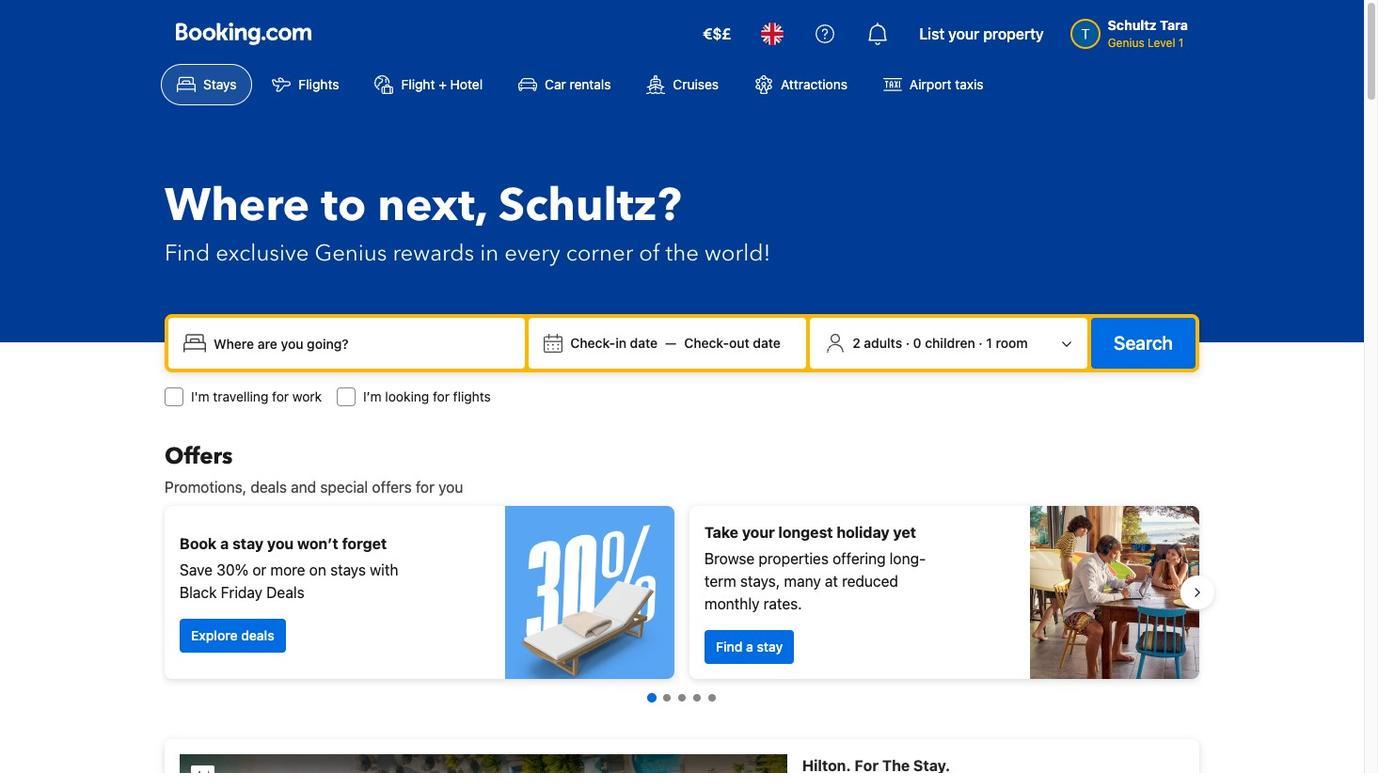 Task type: vqa. For each thing, say whether or not it's contained in the screenshot.
the a inside Book a stay you won't forget Save 30% or more on stays with Black Friday Deals
yes



Task type: locate. For each thing, give the bounding box(es) containing it.
genius inside where to next, schultz? find exclusive genius rewards in every corner of the world!
[[315, 238, 387, 269]]

a
[[220, 536, 229, 552], [746, 639, 754, 655]]

stay inside book a stay you won't forget save 30% or more on stays with black friday deals
[[233, 536, 264, 552]]

schultz?
[[499, 175, 682, 237]]

0 vertical spatial deals
[[251, 479, 287, 496]]

check-
[[571, 335, 616, 351], [684, 335, 729, 351]]

1 horizontal spatial your
[[949, 25, 980, 42]]

region
[[150, 499, 1215, 687]]

offering
[[833, 551, 886, 568]]

0 horizontal spatial you
[[267, 536, 294, 552]]

next,
[[378, 175, 487, 237]]

the
[[666, 238, 699, 269]]

1 vertical spatial a
[[746, 639, 754, 655]]

i'm
[[363, 389, 382, 405]]

in inside where to next, schultz? find exclusive genius rewards in every corner of the world!
[[480, 238, 499, 269]]

offers main content
[[150, 441, 1215, 774]]

0 horizontal spatial your
[[742, 524, 775, 541]]

your inside "link"
[[949, 25, 980, 42]]

search
[[1114, 332, 1174, 354]]

your right the list
[[949, 25, 980, 42]]

take your longest holiday yet browse properties offering long- term stays, many at reduced monthly rates.
[[705, 524, 926, 613]]

find
[[165, 238, 210, 269], [716, 639, 743, 655]]

flight + hotel link
[[359, 64, 499, 105]]

1 horizontal spatial ·
[[979, 335, 983, 351]]

30%
[[217, 562, 249, 579]]

a inside book a stay you won't forget save 30% or more on stays with black friday deals
[[220, 536, 229, 552]]

exclusive
[[216, 238, 309, 269]]

1 vertical spatial stay
[[757, 639, 783, 655]]

date
[[630, 335, 658, 351], [753, 335, 781, 351]]

car
[[545, 76, 566, 92]]

0 vertical spatial in
[[480, 238, 499, 269]]

offers
[[372, 479, 412, 496]]

in
[[480, 238, 499, 269], [616, 335, 627, 351]]

2 date from the left
[[753, 335, 781, 351]]

children
[[925, 335, 976, 351]]

flight
[[401, 76, 435, 92]]

1 vertical spatial genius
[[315, 238, 387, 269]]

0 horizontal spatial date
[[630, 335, 658, 351]]

progress bar
[[648, 694, 716, 703]]

1 horizontal spatial a
[[746, 639, 754, 655]]

more
[[271, 562, 305, 579]]

·
[[906, 335, 910, 351], [979, 335, 983, 351]]

properties
[[759, 551, 829, 568]]

0 vertical spatial stay
[[233, 536, 264, 552]]

at
[[825, 573, 838, 590]]

your right take
[[742, 524, 775, 541]]

0 horizontal spatial ·
[[906, 335, 910, 351]]

for right offers
[[416, 479, 435, 496]]

term
[[705, 573, 737, 590]]

deals
[[267, 584, 305, 601]]

car rentals
[[545, 76, 611, 92]]

0 horizontal spatial stay
[[233, 536, 264, 552]]

a down monthly
[[746, 639, 754, 655]]

deals left and
[[251, 479, 287, 496]]

airport
[[910, 76, 952, 92]]

flight + hotel
[[401, 76, 483, 92]]

check-out date button
[[677, 327, 789, 360]]

world!
[[705, 238, 771, 269]]

1 horizontal spatial 1
[[1179, 36, 1184, 50]]

find inside offers main content
[[716, 639, 743, 655]]

0 horizontal spatial a
[[220, 536, 229, 552]]

for left flights
[[433, 389, 450, 405]]

you right offers
[[439, 479, 463, 496]]

1 vertical spatial deals
[[241, 628, 274, 644]]

book
[[180, 536, 217, 552]]

0 vertical spatial you
[[439, 479, 463, 496]]

a for book
[[220, 536, 229, 552]]

0 horizontal spatial check-
[[571, 335, 616, 351]]

take
[[705, 524, 739, 541]]

1 date from the left
[[630, 335, 658, 351]]

your inside take your longest holiday yet browse properties offering long- term stays, many at reduced monthly rates.
[[742, 524, 775, 541]]

in left every
[[480, 238, 499, 269]]

0 horizontal spatial genius
[[315, 238, 387, 269]]

1 horizontal spatial find
[[716, 639, 743, 655]]

booking.com image
[[176, 23, 312, 45]]

· left the 0
[[906, 335, 910, 351]]

0 vertical spatial your
[[949, 25, 980, 42]]

browse
[[705, 551, 755, 568]]

rentals
[[570, 76, 611, 92]]

stay up or
[[233, 536, 264, 552]]

1 · from the left
[[906, 335, 910, 351]]

find down monthly
[[716, 639, 743, 655]]

1 horizontal spatial you
[[439, 479, 463, 496]]

out
[[729, 335, 750, 351]]

search for black friday deals on stays image
[[505, 506, 675, 680]]

2
[[853, 335, 861, 351]]

genius down schultz
[[1108, 36, 1145, 50]]

1 vertical spatial 1
[[987, 335, 993, 351]]

stay down rates.
[[757, 639, 783, 655]]

attractions
[[781, 76, 848, 92]]

you up more
[[267, 536, 294, 552]]

0 vertical spatial genius
[[1108, 36, 1145, 50]]

date left "—"
[[630, 335, 658, 351]]

offers
[[165, 441, 233, 472]]

—
[[666, 335, 677, 351]]

i'm looking for flights
[[363, 389, 491, 405]]

1 horizontal spatial stay
[[757, 639, 783, 655]]

2 check- from the left
[[684, 335, 729, 351]]

· right children
[[979, 335, 983, 351]]

deals right explore
[[241, 628, 274, 644]]

1 horizontal spatial date
[[753, 335, 781, 351]]

1 vertical spatial your
[[742, 524, 775, 541]]

in left "—"
[[616, 335, 627, 351]]

flights
[[299, 76, 339, 92]]

check- left "—"
[[571, 335, 616, 351]]

€$£
[[703, 25, 732, 42]]

region containing take your longest holiday yet
[[150, 499, 1215, 687]]

1 horizontal spatial genius
[[1108, 36, 1145, 50]]

0 horizontal spatial 1
[[987, 335, 993, 351]]

rates.
[[764, 596, 802, 613]]

list
[[920, 25, 945, 42]]

1 vertical spatial find
[[716, 639, 743, 655]]

you inside the offers promotions, deals and special offers for you
[[439, 479, 463, 496]]

0 vertical spatial find
[[165, 238, 210, 269]]

1 horizontal spatial check-
[[684, 335, 729, 351]]

find down where
[[165, 238, 210, 269]]

1 down tara
[[1179, 36, 1184, 50]]

1 left room
[[987, 335, 993, 351]]

genius down to on the top left
[[315, 238, 387, 269]]

1 inside schultz tara genius level 1
[[1179, 36, 1184, 50]]

a right 'book'
[[220, 536, 229, 552]]

your
[[949, 25, 980, 42], [742, 524, 775, 541]]

0 vertical spatial a
[[220, 536, 229, 552]]

0 horizontal spatial find
[[165, 238, 210, 269]]

check- right "—"
[[684, 335, 729, 351]]

stays,
[[741, 573, 780, 590]]

date right out
[[753, 335, 781, 351]]

of
[[639, 238, 660, 269]]

a for find
[[746, 639, 754, 655]]

0 horizontal spatial in
[[480, 238, 499, 269]]

for
[[272, 389, 289, 405], [433, 389, 450, 405], [416, 479, 435, 496]]

deals inside the offers promotions, deals and special offers for you
[[251, 479, 287, 496]]

for left work
[[272, 389, 289, 405]]

1 check- from the left
[[571, 335, 616, 351]]

your for property
[[949, 25, 980, 42]]

special
[[320, 479, 368, 496]]

1 vertical spatial in
[[616, 335, 627, 351]]

1 vertical spatial you
[[267, 536, 294, 552]]

taxis
[[956, 76, 984, 92]]

0 vertical spatial 1
[[1179, 36, 1184, 50]]



Task type: describe. For each thing, give the bounding box(es) containing it.
to
[[321, 175, 366, 237]]

book a stay you won't forget save 30% or more on stays with black friday deals
[[180, 536, 399, 601]]

for for flights
[[433, 389, 450, 405]]

schultz tara genius level 1
[[1108, 17, 1189, 50]]

stays
[[330, 562, 366, 579]]

hotel
[[450, 76, 483, 92]]

corner
[[566, 238, 634, 269]]

your for longest
[[742, 524, 775, 541]]

explore deals link
[[180, 619, 286, 653]]

2 adults · 0 children · 1 room
[[853, 335, 1028, 351]]

every
[[505, 238, 561, 269]]

cruises
[[673, 76, 719, 92]]

where
[[165, 175, 310, 237]]

1 horizontal spatial in
[[616, 335, 627, 351]]

find a stay
[[716, 639, 783, 655]]

i'm
[[191, 389, 210, 405]]

you inside book a stay you won't forget save 30% or more on stays with black friday deals
[[267, 536, 294, 552]]

stays
[[203, 76, 237, 92]]

search button
[[1092, 318, 1196, 369]]

stay for book
[[233, 536, 264, 552]]

travelling
[[213, 389, 269, 405]]

car rentals link
[[503, 64, 627, 105]]

flights link
[[256, 64, 355, 105]]

airport taxis link
[[868, 64, 1000, 105]]

i'm travelling for work
[[191, 389, 322, 405]]

flights
[[453, 389, 491, 405]]

2 adults · 0 children · 1 room button
[[818, 326, 1080, 361]]

promotions,
[[165, 479, 247, 496]]

check-in date button
[[563, 327, 666, 360]]

black
[[180, 584, 217, 601]]

level
[[1148, 36, 1176, 50]]

check-in date — check-out date
[[571, 335, 781, 351]]

€$£ button
[[692, 11, 743, 56]]

with
[[370, 562, 399, 579]]

+
[[439, 76, 447, 92]]

1 inside button
[[987, 335, 993, 351]]

progress bar inside offers main content
[[648, 694, 716, 703]]

where to next, schultz? find exclusive genius rewards in every corner of the world!
[[165, 175, 771, 269]]

longest
[[779, 524, 833, 541]]

for for work
[[272, 389, 289, 405]]

your account menu schultz tara genius level 1 element
[[1071, 8, 1196, 52]]

explore
[[191, 628, 238, 644]]

for inside the offers promotions, deals and special offers for you
[[416, 479, 435, 496]]

looking
[[385, 389, 429, 405]]

work
[[293, 389, 322, 405]]

or
[[253, 562, 267, 579]]

reduced
[[842, 573, 899, 590]]

genius inside schultz tara genius level 1
[[1108, 36, 1145, 50]]

tara
[[1161, 17, 1189, 33]]

yet
[[894, 524, 917, 541]]

schultz
[[1108, 17, 1157, 33]]

list your property link
[[909, 11, 1056, 56]]

won't
[[297, 536, 339, 552]]

many
[[784, 573, 821, 590]]

holiday
[[837, 524, 890, 541]]

forget
[[342, 536, 387, 552]]

and
[[291, 479, 316, 496]]

explore deals
[[191, 628, 274, 644]]

on
[[309, 562, 326, 579]]

Where are you going? field
[[206, 327, 518, 360]]

rewards
[[393, 238, 475, 269]]

save
[[180, 562, 213, 579]]

find a stay link
[[705, 631, 795, 664]]

long-
[[890, 551, 926, 568]]

cruises link
[[631, 64, 735, 105]]

stay for find
[[757, 639, 783, 655]]

attractions link
[[739, 64, 864, 105]]

stays link
[[161, 64, 253, 105]]

room
[[996, 335, 1028, 351]]

list your property
[[920, 25, 1044, 42]]

airport taxis
[[910, 76, 984, 92]]

0
[[914, 335, 922, 351]]

take your longest holiday yet image
[[1031, 506, 1200, 680]]

property
[[984, 25, 1044, 42]]

2 · from the left
[[979, 335, 983, 351]]

deals inside region
[[241, 628, 274, 644]]

monthly
[[705, 596, 760, 613]]

offers promotions, deals and special offers for you
[[165, 441, 463, 496]]

friday
[[221, 584, 263, 601]]

adults
[[864, 335, 903, 351]]

find inside where to next, schultz? find exclusive genius rewards in every corner of the world!
[[165, 238, 210, 269]]



